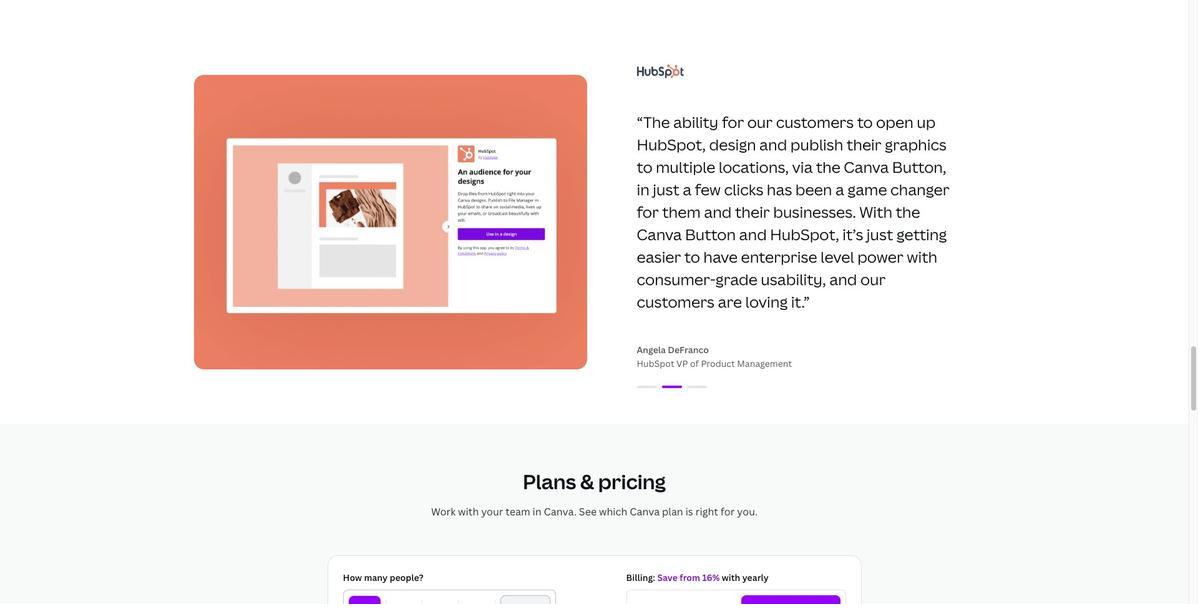 Task type: locate. For each thing, give the bounding box(es) containing it.
team
[[506, 505, 530, 519]]

1 horizontal spatial customers
[[776, 112, 854, 132]]

1 vertical spatial customers
[[637, 292, 715, 312]]

our up the design
[[748, 112, 773, 132]]

1 vertical spatial in
[[533, 505, 542, 519]]

with down getting
[[907, 247, 938, 267]]

to up consumer-
[[685, 247, 700, 267]]

hubspot image
[[637, 65, 684, 78]]

and up locations,
[[760, 134, 787, 155]]

0 horizontal spatial just
[[653, 179, 680, 200]]

their
[[847, 134, 882, 155], [735, 202, 770, 222]]

just
[[653, 179, 680, 200], [867, 224, 894, 245]]

and
[[760, 134, 787, 155], [704, 202, 732, 222], [739, 224, 767, 245], [830, 269, 857, 290]]

button,
[[893, 157, 947, 177]]

2 vertical spatial to
[[685, 247, 700, 267]]

1 vertical spatial to
[[637, 157, 653, 177]]

vp
[[677, 358, 688, 370]]

1 horizontal spatial just
[[867, 224, 894, 245]]

been
[[796, 179, 832, 200]]

canva up the game at the top right of the page
[[844, 157, 889, 177]]

getting
[[897, 224, 947, 245]]

graphics
[[885, 134, 947, 155]]

canva up easier
[[637, 224, 682, 245]]

in inside "the ability for our customers to open up hubspot, design and publish their graphics to multiple locations, via the canva button, in just a few clicks has been a game changer for them and their businesses. with the canva button and hubspot, it's just getting easier to have enterprise level power with consumer-grade usability, and our customers are loving it."
[[637, 179, 650, 200]]

0 vertical spatial canva
[[844, 157, 889, 177]]

1 vertical spatial with
[[458, 505, 479, 519]]

our down power
[[861, 269, 886, 290]]

0 vertical spatial customers
[[776, 112, 854, 132]]

just up power
[[867, 224, 894, 245]]

1 vertical spatial the
[[896, 202, 921, 222]]

the
[[816, 157, 841, 177], [896, 202, 921, 222]]

hubspot, up multiple at right top
[[637, 134, 706, 155]]

1 horizontal spatial a
[[836, 179, 844, 200]]

the down publish
[[816, 157, 841, 177]]

clicks
[[724, 179, 764, 200]]

our
[[748, 112, 773, 132], [861, 269, 886, 290]]

0 horizontal spatial customers
[[637, 292, 715, 312]]

to left multiple at right top
[[637, 157, 653, 177]]

canva left 'plan' at the bottom of the page
[[630, 505, 660, 519]]

a right been
[[836, 179, 844, 200]]

for left them
[[637, 202, 659, 222]]

usability,
[[761, 269, 826, 290]]

0 vertical spatial the
[[816, 157, 841, 177]]

in
[[637, 179, 650, 200], [533, 505, 542, 519]]

your
[[481, 505, 503, 519]]

their down open
[[847, 134, 882, 155]]

customers
[[776, 112, 854, 132], [637, 292, 715, 312]]

customers up publish
[[776, 112, 854, 132]]

0 horizontal spatial hubspot,
[[637, 134, 706, 155]]

1 vertical spatial for
[[637, 202, 659, 222]]

via
[[792, 157, 813, 177]]

0 horizontal spatial their
[[735, 202, 770, 222]]

1 a from the left
[[683, 179, 692, 200]]

0 vertical spatial in
[[637, 179, 650, 200]]

with left your
[[458, 505, 479, 519]]

and up 'enterprise'
[[739, 224, 767, 245]]

hubspot,
[[637, 134, 706, 155], [770, 224, 839, 245]]

plans
[[523, 468, 576, 495]]

businesses.
[[774, 202, 856, 222]]

with
[[907, 247, 938, 267], [458, 505, 479, 519]]

which
[[599, 505, 628, 519]]

hubspot, down businesses.
[[770, 224, 839, 245]]

0 horizontal spatial a
[[683, 179, 692, 200]]

with inside "the ability for our customers to open up hubspot, design and publish their graphics to multiple locations, via the canva button, in just a few clicks has been a game changer for them and their businesses. with the canva button and hubspot, it's just getting easier to have enterprise level power with consumer-grade usability, and our customers are loving it."
[[907, 247, 938, 267]]

1 horizontal spatial our
[[861, 269, 886, 290]]

just up them
[[653, 179, 680, 200]]

1 horizontal spatial their
[[847, 134, 882, 155]]

1 horizontal spatial in
[[637, 179, 650, 200]]

easier
[[637, 247, 681, 267]]

2 horizontal spatial to
[[857, 112, 873, 132]]

select a quotation tab list
[[602, 380, 995, 395]]

product
[[701, 358, 735, 370]]

their down clicks
[[735, 202, 770, 222]]

canva
[[844, 157, 889, 177], [637, 224, 682, 245], [630, 505, 660, 519]]

plans & pricing
[[523, 468, 666, 495]]

for
[[722, 112, 744, 132], [637, 202, 659, 222], [721, 505, 735, 519]]

a
[[683, 179, 692, 200], [836, 179, 844, 200]]

0 vertical spatial with
[[907, 247, 938, 267]]

0 horizontal spatial in
[[533, 505, 542, 519]]

customers down consumer-
[[637, 292, 715, 312]]

and down level
[[830, 269, 857, 290]]

1 horizontal spatial the
[[896, 202, 921, 222]]

changer
[[891, 179, 950, 200]]

is
[[686, 505, 693, 519]]

1 horizontal spatial to
[[685, 247, 700, 267]]

level
[[821, 247, 854, 267]]

0 vertical spatial just
[[653, 179, 680, 200]]

0 vertical spatial our
[[748, 112, 773, 132]]

1 horizontal spatial with
[[907, 247, 938, 267]]

pricing
[[598, 468, 666, 495]]

to
[[857, 112, 873, 132], [637, 157, 653, 177], [685, 247, 700, 267]]

to left open
[[857, 112, 873, 132]]

2 a from the left
[[836, 179, 844, 200]]

hubspot
[[637, 358, 675, 370]]

locations,
[[719, 157, 789, 177]]

power
[[858, 247, 904, 267]]

for left you. on the right bottom of the page
[[721, 505, 735, 519]]

0 vertical spatial for
[[722, 112, 744, 132]]

1 vertical spatial hubspot,
[[770, 224, 839, 245]]

&
[[580, 468, 594, 495]]

up
[[917, 112, 936, 132]]

publish
[[791, 134, 844, 155]]

for up the design
[[722, 112, 744, 132]]

the down changer
[[896, 202, 921, 222]]

a left "few"
[[683, 179, 692, 200]]



Task type: vqa. For each thing, say whether or not it's contained in the screenshot.
you. at the bottom right of page
yes



Task type: describe. For each thing, give the bounding box(es) containing it.
of
[[690, 358, 699, 370]]

open
[[876, 112, 914, 132]]

defranco
[[668, 344, 709, 356]]

loving
[[746, 292, 788, 312]]

grade
[[716, 269, 758, 290]]

2 vertical spatial for
[[721, 505, 735, 519]]

0 horizontal spatial our
[[748, 112, 773, 132]]

enterprise
[[741, 247, 818, 267]]

ability
[[674, 112, 719, 132]]

it."
[[791, 292, 810, 312]]

angela
[[637, 344, 666, 356]]

1 horizontal spatial hubspot,
[[770, 224, 839, 245]]

design
[[709, 134, 756, 155]]

are
[[718, 292, 742, 312]]

work with your team in canva. see which canva plan is right for you.
[[431, 505, 758, 519]]

has
[[767, 179, 792, 200]]

it's
[[843, 224, 864, 245]]

"the ability for our customers to open up hubspot, design and publish their graphics to multiple locations, via the canva button, in just a few clicks has been a game changer for them and their businesses. with the canva button and hubspot, it's just getting easier to have enterprise level power with consumer-grade usability, and our customers are loving it."
[[637, 112, 950, 312]]

angela defranco hubspot vp of product management
[[637, 344, 792, 370]]

0 vertical spatial hubspot,
[[637, 134, 706, 155]]

"the
[[637, 112, 670, 132]]

multiple
[[656, 157, 716, 177]]

0 horizontal spatial the
[[816, 157, 841, 177]]

you.
[[737, 505, 758, 519]]

see
[[579, 505, 597, 519]]

0 vertical spatial to
[[857, 112, 873, 132]]

with
[[860, 202, 893, 222]]

work
[[431, 505, 456, 519]]

few
[[695, 179, 721, 200]]

plan
[[662, 505, 683, 519]]

0 vertical spatial their
[[847, 134, 882, 155]]

button
[[685, 224, 736, 245]]

game
[[848, 179, 887, 200]]

0 horizontal spatial to
[[637, 157, 653, 177]]

1 vertical spatial just
[[867, 224, 894, 245]]

right
[[696, 505, 718, 519]]

canva.
[[544, 505, 577, 519]]

them
[[662, 202, 701, 222]]

management
[[737, 358, 792, 370]]

1 vertical spatial canva
[[637, 224, 682, 245]]

have
[[704, 247, 738, 267]]

1 vertical spatial their
[[735, 202, 770, 222]]

0 horizontal spatial with
[[458, 505, 479, 519]]

1 vertical spatial our
[[861, 269, 886, 290]]

consumer-
[[637, 269, 716, 290]]

and up button
[[704, 202, 732, 222]]

2 vertical spatial canva
[[630, 505, 660, 519]]



